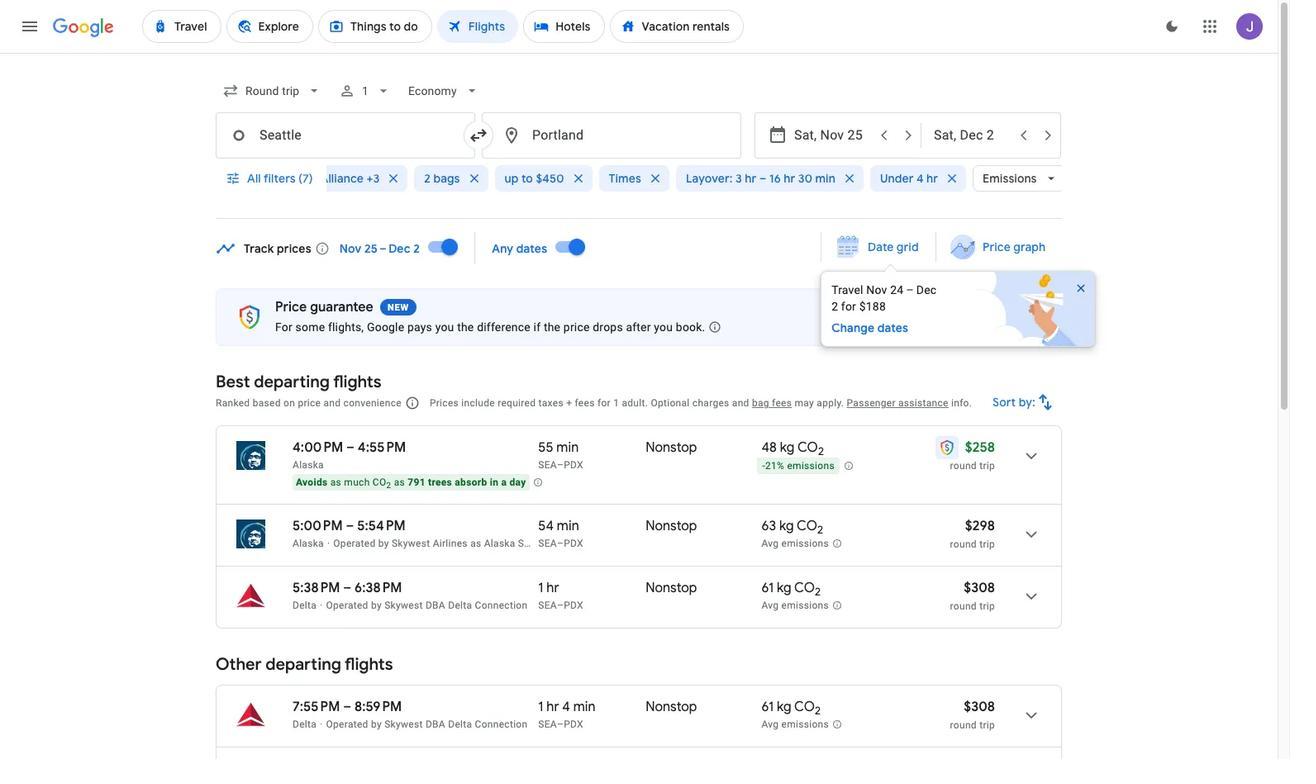 Task type: vqa. For each thing, say whether or not it's contained in the screenshot.
Operated by Skywest Airlines as Alaska SkyWest at the left bottom
yes



Task type: describe. For each thing, give the bounding box(es) containing it.
co for 1 hr 4 min
[[795, 700, 815, 716]]

0 vertical spatial by
[[378, 538, 389, 550]]

sea for 55
[[539, 460, 557, 471]]

2 bags button
[[415, 159, 488, 198]]

assistance
[[899, 398, 949, 409]]

swap origin and destination. image
[[469, 126, 489, 146]]

sort by:
[[993, 395, 1036, 410]]

61 for –
[[762, 580, 774, 597]]

kg for 1 hr
[[777, 580, 792, 597]]

5:00 pm – 5:54 pm
[[293, 518, 406, 535]]

date grid button
[[825, 232, 933, 262]]

much
[[344, 477, 370, 489]]

co for 55 min
[[798, 440, 818, 456]]

pdx for 54 min
[[564, 538, 584, 550]]

4:00 pm – 4:55 pm alaska
[[293, 440, 406, 471]]

all filters (7)
[[247, 171, 313, 186]]

ranked
[[216, 398, 250, 409]]

prices include required taxes + fees for 1 adult. optional charges and bag fees may apply. passenger assistance
[[430, 398, 949, 409]]

best departing flights
[[216, 372, 382, 393]]

Arrival time: 4:55 PM. text field
[[358, 440, 406, 456]]

$258
[[966, 440, 996, 456]]

Departure time: 7:55 PM. text field
[[293, 700, 340, 716]]

8:59 pm
[[355, 700, 402, 716]]

791
[[408, 477, 426, 489]]

2 you from the left
[[654, 321, 673, 334]]

price for price guarantee
[[275, 299, 307, 316]]

star alliance +3 button
[[286, 159, 408, 198]]

bag fees button
[[752, 398, 792, 409]]

nov for 25 – dec
[[340, 241, 362, 256]]

1 button
[[333, 71, 399, 111]]

grid
[[897, 240, 919, 255]]

emissions for 1 hr
[[782, 600, 829, 612]]

co for 1 hr
[[795, 580, 815, 597]]

skywest
[[518, 538, 558, 550]]

leaves seattle-tacoma international airport at 7:55 pm on saturday, november 25 and arrives at portland international airport at 8:59 pm on saturday, november 25. element
[[293, 700, 402, 716]]

2 horizontal spatial as
[[471, 538, 482, 550]]

adult.
[[622, 398, 648, 409]]

avoids as much co 2 as 791 trees absorb in a day
[[296, 477, 526, 491]]

date
[[868, 240, 894, 255]]

passenger
[[847, 398, 896, 409]]

trees
[[428, 477, 452, 489]]

5:38 pm – 6:38 pm
[[293, 580, 402, 597]]

48 kg co 2
[[762, 440, 824, 459]]

price guarantee
[[275, 299, 374, 316]]

sort
[[993, 395, 1017, 410]]

avg for 1 hr 4 min
[[762, 720, 779, 731]]

total duration 54 min. element
[[539, 518, 646, 537]]

$308 for –
[[964, 580, 996, 597]]

change dates button
[[832, 320, 945, 337]]

2 and from the left
[[732, 398, 750, 409]]

layover:
[[686, 171, 733, 186]]

main menu image
[[20, 17, 40, 36]]

1 for 1
[[362, 84, 369, 98]]

all filters (7) button
[[216, 159, 326, 198]]

leaves seattle-tacoma international airport at 5:38 pm on saturday, november 25 and arrives at portland international airport at 6:38 pm on saturday, november 25. element
[[293, 580, 402, 597]]

$450
[[536, 171, 564, 186]]

avg emissions for 54 min
[[762, 538, 829, 550]]

main content containing best departing flights
[[216, 227, 1113, 760]]

nov for 24 – dec
[[867, 284, 888, 297]]

co for 54 min
[[797, 518, 818, 535]]

61 kg co 2 for min
[[762, 700, 821, 719]]

4:55 pm
[[358, 440, 406, 456]]

date grid
[[868, 240, 919, 255]]

nonstop for 55 min
[[646, 440, 697, 456]]

2 bags
[[424, 171, 460, 186]]

2 the from the left
[[544, 321, 561, 334]]

price graph button
[[940, 232, 1059, 262]]

for
[[275, 321, 293, 334]]

pays
[[408, 321, 432, 334]]

layover: 3 hr – 16 hr 30 min
[[686, 171, 836, 186]]

best
[[216, 372, 250, 393]]

nov 25 – dec 2
[[340, 241, 420, 256]]

– inside popup button
[[760, 171, 767, 186]]

2 inside avoids as much co 2 as 791 trees absorb in a day
[[387, 482, 391, 491]]

5:38 pm
[[293, 580, 340, 597]]

price graph
[[983, 240, 1046, 255]]

7:55 pm – 8:59 pm
[[293, 700, 402, 716]]

dates inside for $188 change dates
[[878, 321, 909, 336]]

6:38 pm
[[355, 580, 402, 597]]

based
[[253, 398, 281, 409]]

5:54 pm
[[357, 518, 406, 535]]

4 inside popup button
[[917, 171, 924, 186]]

flight details. leaves seattle-tacoma international airport at 5:38 pm on saturday, november 25 and arrives at portland international airport at 6:38 pm on saturday, november 25. image
[[1012, 577, 1052, 617]]

change appearance image
[[1153, 7, 1192, 46]]

departing for other
[[266, 655, 341, 676]]

1 hr sea – pdx
[[539, 580, 584, 612]]

emissions for 1 hr 4 min
[[782, 720, 829, 731]]

pdx inside 1 hr 4 min sea – pdx
[[564, 719, 584, 731]]

54 min sea – pdx
[[539, 518, 584, 550]]

convenience
[[344, 398, 402, 409]]

alaska down 5:00 pm
[[293, 538, 324, 550]]

day
[[510, 477, 526, 489]]

63 kg co 2
[[762, 518, 824, 538]]

trip for 1 hr 4 min
[[980, 720, 996, 732]]

$188
[[860, 300, 886, 313]]

1 and from the left
[[324, 398, 341, 409]]

sea for 1
[[539, 600, 557, 612]]

operated by skywest airlines as alaska skywest
[[333, 538, 558, 550]]

2 inside nov 24 – dec 2
[[832, 300, 839, 313]]

0 horizontal spatial as
[[331, 477, 342, 489]]

54
[[539, 518, 554, 535]]

learn more about price guarantee image
[[695, 308, 735, 348]]

Arrival time: 8:59 PM. text field
[[355, 700, 402, 716]]

nonstop flight. element for 1 hr 4 min
[[646, 700, 697, 719]]

0 vertical spatial skywest
[[392, 538, 430, 550]]

nonstop for 54 min
[[646, 518, 697, 535]]

up to $450 button
[[495, 159, 593, 198]]

apply.
[[817, 398, 844, 409]]

flight details. leaves seattle-tacoma international airport at 5:00 pm on saturday, november 25 and arrives at portland international airport at 5:54 pm on saturday, november 25. image
[[1012, 515, 1052, 555]]

avoids as much co2 as 791 trees absorb in a day. learn more about this calculation. image
[[533, 478, 543, 488]]

hr inside 1 hr 4 min sea – pdx
[[547, 700, 559, 716]]

skywest for 6:38 pm
[[385, 600, 423, 612]]

round for 54 min
[[951, 539, 977, 551]]

pdx for 1 hr
[[564, 600, 584, 612]]

in
[[490, 477, 499, 489]]

none search field containing all filters (7)
[[216, 71, 1066, 219]]

airlines
[[433, 538, 468, 550]]

$308 round trip for –
[[951, 580, 996, 613]]

ranked based on price and convenience
[[216, 398, 402, 409]]

include
[[462, 398, 495, 409]]

charges
[[693, 398, 730, 409]]

– inside 1 hr sea – pdx
[[557, 600, 564, 612]]

25 – dec
[[365, 241, 411, 256]]

alliance
[[320, 171, 364, 186]]

Arrival time: 6:38 PM. text field
[[355, 580, 402, 597]]

star
[[296, 171, 318, 186]]

2 inside 63 kg co 2
[[818, 524, 824, 538]]

4:00 pm
[[293, 440, 343, 456]]

departing for best
[[254, 372, 330, 393]]

Departure text field
[[795, 113, 871, 158]]

21%
[[766, 461, 785, 472]]

learn more about tracked prices image
[[315, 241, 330, 256]]

by for 6:38 pm
[[371, 600, 382, 612]]

– left 5:54 pm
[[346, 518, 354, 535]]

operated by skywest dba delta connection for 5:38 pm – 6:38 pm
[[326, 600, 528, 612]]

leaves seattle-tacoma international airport at 5:00 pm on saturday, november 25 and arrives at portland international airport at 5:54 pm on saturday, november 25. element
[[293, 518, 406, 535]]

drops
[[593, 321, 623, 334]]

times button
[[599, 159, 670, 198]]

for $188 change dates
[[832, 300, 909, 336]]

48
[[762, 440, 777, 456]]

a
[[502, 477, 507, 489]]

0 horizontal spatial dates
[[517, 241, 548, 256]]

1 vertical spatial for
[[598, 398, 611, 409]]

new
[[388, 303, 409, 313]]

connection for 1 hr
[[475, 600, 528, 612]]

298 US dollars text field
[[966, 518, 996, 535]]

trip for 1 hr
[[980, 601, 996, 613]]

Return text field
[[934, 113, 1010, 158]]

1 for 1 hr sea – pdx
[[539, 580, 544, 597]]



Task type: locate. For each thing, give the bounding box(es) containing it.
1 nonstop flight. element from the top
[[646, 440, 697, 459]]

1 avg from the top
[[762, 538, 779, 550]]

co
[[798, 440, 818, 456], [373, 477, 387, 489], [797, 518, 818, 535], [795, 580, 815, 597], [795, 700, 815, 716]]

for inside for $188 change dates
[[842, 300, 857, 313]]

0 horizontal spatial you
[[435, 321, 454, 334]]

operated down 7:55 pm – 8:59 pm
[[326, 719, 369, 731]]

1 horizontal spatial nov
[[867, 284, 888, 297]]

55
[[539, 440, 554, 456]]

nov 24 – dec 2
[[832, 284, 937, 313]]

1 vertical spatial price
[[275, 299, 307, 316]]

under 4 hr
[[881, 171, 939, 186]]

0 horizontal spatial nov
[[340, 241, 362, 256]]

kg inside 48 kg co 2
[[780, 440, 795, 456]]

some
[[296, 321, 325, 334]]

fees right +
[[575, 398, 595, 409]]

flights
[[333, 372, 382, 393], [345, 655, 393, 676]]

avg emissions
[[762, 538, 829, 550], [762, 600, 829, 612], [762, 720, 829, 731]]

co inside avoids as much co 2 as 791 trees absorb in a day
[[373, 477, 387, 489]]

Departure time: 5:00 PM. text field
[[293, 518, 343, 535]]

1 nonstop from the top
[[646, 440, 697, 456]]

fees
[[575, 398, 595, 409], [772, 398, 792, 409]]

– inside the 54 min sea – pdx
[[557, 538, 564, 550]]

1 vertical spatial operated
[[326, 600, 369, 612]]

departing up on
[[254, 372, 330, 393]]

–
[[760, 171, 767, 186], [347, 440, 355, 456], [557, 460, 564, 471], [346, 518, 354, 535], [557, 538, 564, 550], [343, 580, 352, 597], [557, 600, 564, 612], [343, 700, 352, 716], [557, 719, 564, 731]]

as right airlines
[[471, 538, 482, 550]]

price inside button
[[983, 240, 1011, 255]]

after
[[626, 321, 651, 334]]

avg emissions for 1 hr 4 min
[[762, 720, 829, 731]]

4 nonstop from the top
[[646, 700, 697, 716]]

operated
[[333, 538, 376, 550], [326, 600, 369, 612], [326, 719, 369, 731]]

$308 left the flight details. leaves seattle-tacoma international airport at 7:55 pm on saturday, november 25 and arrives at portland international airport at 8:59 pm on saturday, november 25. image
[[964, 700, 996, 716]]

nonstop flight. element for 1 hr
[[646, 580, 697, 599]]

avoids
[[296, 477, 328, 489]]

– down total duration 1 hr 4 min. element
[[557, 719, 564, 731]]

0 vertical spatial dba
[[426, 600, 446, 612]]

3 avg emissions from the top
[[762, 720, 829, 731]]

$308
[[964, 580, 996, 597], [964, 700, 996, 716]]

up
[[505, 171, 519, 186]]

2 avg emissions from the top
[[762, 600, 829, 612]]

2 sea from the top
[[539, 538, 557, 550]]

2 inside popup button
[[424, 171, 431, 186]]

dates down $188
[[878, 321, 909, 336]]

3 nonstop flight. element from the top
[[646, 580, 697, 599]]

1 vertical spatial avg emissions
[[762, 600, 829, 612]]

round for 1 hr 4 min
[[951, 720, 977, 732]]

0 horizontal spatial the
[[457, 321, 474, 334]]

flights for best departing flights
[[333, 372, 382, 393]]

track
[[244, 241, 274, 256]]

operated by skywest dba delta connection
[[326, 600, 528, 612], [326, 719, 528, 731]]

round for 1 hr
[[951, 601, 977, 613]]

– left "6:38 pm" text box
[[343, 580, 352, 597]]

pdx down total duration 1 hr. element
[[564, 600, 584, 612]]

operated by skywest dba delta connection down 6:38 pm
[[326, 600, 528, 612]]

alaska up avoids in the bottom of the page
[[293, 460, 324, 471]]

loading results progress bar
[[0, 53, 1278, 56]]

dba for 8:59 pm
[[426, 719, 446, 731]]

0 vertical spatial for
[[842, 300, 857, 313]]

you
[[435, 321, 454, 334], [654, 321, 673, 334]]

connection left 1 hr 4 min sea – pdx
[[475, 719, 528, 731]]

as
[[331, 477, 342, 489], [394, 477, 405, 489], [471, 538, 482, 550]]

kg for 54 min
[[780, 518, 794, 535]]

2 $308 from the top
[[964, 700, 996, 716]]

alaska
[[293, 460, 324, 471], [293, 538, 324, 550], [484, 538, 516, 550]]

1 avg emissions from the top
[[762, 538, 829, 550]]

1 the from the left
[[457, 321, 474, 334]]

2 vertical spatial operated
[[326, 719, 369, 731]]

departing up 7:55 pm
[[266, 655, 341, 676]]

1 horizontal spatial price
[[564, 321, 590, 334]]

0 vertical spatial 4
[[917, 171, 924, 186]]

0 vertical spatial price
[[564, 321, 590, 334]]

the
[[457, 321, 474, 334], [544, 321, 561, 334]]

1 vertical spatial avg
[[762, 600, 779, 612]]

63
[[762, 518, 776, 535]]

1 sea from the top
[[539, 460, 557, 471]]

0 vertical spatial operated by skywest dba delta connection
[[326, 600, 528, 612]]

total duration 1 hr 4 min. element
[[539, 700, 646, 719]]

layover: 3 hr – 16 hr 30 min button
[[676, 159, 864, 198]]

– down "total duration 54 min." element
[[557, 538, 564, 550]]

– inside 55 min sea – pdx
[[557, 460, 564, 471]]

2 vertical spatial by
[[371, 719, 382, 731]]

sea inside 55 min sea – pdx
[[539, 460, 557, 471]]

trip down the $298
[[980, 539, 996, 551]]

avg emissions for 1 hr
[[762, 600, 829, 612]]

trip inside $298 round trip
[[980, 539, 996, 551]]

 image
[[327, 538, 330, 550]]

258 US dollars text field
[[966, 440, 996, 456]]

1 horizontal spatial and
[[732, 398, 750, 409]]

1 vertical spatial by
[[371, 600, 382, 612]]

2 dba from the top
[[426, 719, 446, 731]]

0 vertical spatial 61 kg co 2
[[762, 580, 821, 600]]

you right after
[[654, 321, 673, 334]]

2 round from the top
[[951, 539, 977, 551]]

$298
[[966, 518, 996, 535]]

1 vertical spatial nov
[[867, 284, 888, 297]]

– left 8:59 pm text box
[[343, 700, 352, 716]]

passenger assistance button
[[847, 398, 949, 409]]

1 vertical spatial $308
[[964, 700, 996, 716]]

2 connection from the top
[[475, 719, 528, 731]]

connection
[[475, 600, 528, 612], [475, 719, 528, 731]]

flight details. leaves seattle-tacoma international airport at 7:55 pm on saturday, november 25 and arrives at portland international airport at 8:59 pm on saturday, november 25. image
[[1012, 696, 1052, 736]]

None search field
[[216, 71, 1066, 219]]

sea for 54
[[539, 538, 557, 550]]

trip down 308 us dollars text box
[[980, 720, 996, 732]]

co inside 63 kg co 2
[[797, 518, 818, 535]]

book.
[[676, 321, 706, 334]]

-21% emissions
[[763, 461, 835, 472]]

1 horizontal spatial for
[[842, 300, 857, 313]]

hr inside 1 hr sea – pdx
[[547, 580, 559, 597]]

if
[[534, 321, 541, 334]]

skywest down "6:38 pm" text box
[[385, 600, 423, 612]]

round down $298 'text field'
[[951, 539, 977, 551]]

4 trip from the top
[[980, 720, 996, 732]]

0 vertical spatial departing
[[254, 372, 330, 393]]

– inside 4:00 pm – 4:55 pm alaska
[[347, 440, 355, 456]]

pdx for 55 min
[[564, 460, 584, 471]]

operated by skywest dba delta connection for 7:55 pm – 8:59 pm
[[326, 719, 528, 731]]

$308 round trip for min
[[951, 700, 996, 732]]

learn more about ranking image
[[405, 396, 420, 411]]

any dates
[[492, 241, 548, 256]]

min inside popup button
[[816, 171, 836, 186]]

guarantee
[[310, 299, 374, 316]]

emissions for 54 min
[[782, 538, 829, 550]]

4 nonstop flight. element from the top
[[646, 700, 697, 719]]

bags
[[434, 171, 460, 186]]

3 avg from the top
[[762, 720, 779, 731]]

308 US dollars text field
[[964, 580, 996, 597]]

flights up 8:59 pm
[[345, 655, 393, 676]]

1 61 from the top
[[762, 580, 774, 597]]

skywest down arrival time: 5:54 pm. text box
[[392, 538, 430, 550]]

price left graph
[[983, 240, 1011, 255]]

1 pdx from the top
[[564, 460, 584, 471]]

nonstop flight. element for 55 min
[[646, 440, 697, 459]]

dba
[[426, 600, 446, 612], [426, 719, 446, 731]]

skywest down 8:59 pm
[[385, 719, 423, 731]]

departing
[[254, 372, 330, 393], [266, 655, 341, 676]]

1 vertical spatial price
[[298, 398, 321, 409]]

connection left 1 hr sea – pdx
[[475, 600, 528, 612]]

0 vertical spatial 61
[[762, 580, 774, 597]]

operated down 5:00 pm – 5:54 pm
[[333, 538, 376, 550]]

pdx down total duration 55 min. element
[[564, 460, 584, 471]]

main content
[[216, 227, 1113, 760]]

0 vertical spatial dates
[[517, 241, 548, 256]]

61
[[762, 580, 774, 597], [762, 700, 774, 716]]

round down 258 us dollars text field
[[951, 461, 977, 472]]

sea down total duration 1 hr 4 min. element
[[539, 719, 557, 731]]

1 operated by skywest dba delta connection from the top
[[326, 600, 528, 612]]

nonstop flight. element
[[646, 440, 697, 459], [646, 518, 697, 537], [646, 580, 697, 599], [646, 700, 697, 719]]

find the best price region
[[216, 227, 1113, 347]]

round down 308 us dollars text box
[[951, 720, 977, 732]]

nonstop for 1 hr
[[646, 580, 697, 597]]

3
[[736, 171, 742, 186]]

dba for 6:38 pm
[[426, 600, 446, 612]]

1 inside 1 hr 4 min sea – pdx
[[539, 700, 544, 716]]

travel
[[832, 284, 867, 297]]

other departing flights
[[216, 655, 393, 676]]

1
[[362, 84, 369, 98], [614, 398, 619, 409], [539, 580, 544, 597], [539, 700, 544, 716]]

0 vertical spatial avg emissions
[[762, 538, 829, 550]]

absorb
[[455, 477, 487, 489]]

for some flights, google pays you the difference if the price drops after you book.
[[275, 321, 706, 334]]

1 vertical spatial 61 kg co 2
[[762, 700, 821, 719]]

1 trip from the top
[[980, 461, 996, 472]]

the left difference
[[457, 321, 474, 334]]

bag
[[752, 398, 770, 409]]

nov up $188
[[867, 284, 888, 297]]

delta
[[293, 600, 317, 612], [448, 600, 472, 612], [293, 719, 317, 731], [448, 719, 472, 731]]

nonstop for 1 hr 4 min
[[646, 700, 697, 716]]

min
[[816, 171, 836, 186], [557, 440, 579, 456], [557, 518, 579, 535], [574, 700, 596, 716]]

1 fees from the left
[[575, 398, 595, 409]]

2 pdx from the top
[[564, 538, 584, 550]]

1 inside 1 hr sea – pdx
[[539, 580, 544, 597]]

star alliance +3
[[296, 171, 380, 186]]

4 pdx from the top
[[564, 719, 584, 731]]

$308 left flight details. leaves seattle-tacoma international airport at 5:38 pm on saturday, november 25 and arrives at portland international airport at 6:38 pm on saturday, november 25. icon
[[964, 580, 996, 597]]

2 nonstop from the top
[[646, 518, 697, 535]]

1 dba from the top
[[426, 600, 446, 612]]

as left 791
[[394, 477, 405, 489]]

4
[[917, 171, 924, 186], [563, 700, 570, 716]]

2 inside 48 kg co 2
[[818, 445, 824, 459]]

– inside 1 hr 4 min sea – pdx
[[557, 719, 564, 731]]

2 avg from the top
[[762, 600, 779, 612]]

price up "for"
[[275, 299, 307, 316]]

dates right "any"
[[517, 241, 548, 256]]

for left adult.
[[598, 398, 611, 409]]

price left drops
[[564, 321, 590, 334]]

min inside 1 hr 4 min sea – pdx
[[574, 700, 596, 716]]

0 vertical spatial flights
[[333, 372, 382, 393]]

1 vertical spatial departing
[[266, 655, 341, 676]]

operated down leaves seattle-tacoma international airport at 5:38 pm on saturday, november 25 and arrives at portland international airport at 6:38 pm on saturday, november 25. element on the bottom left of the page
[[326, 600, 369, 612]]

– left arrival time: 4:55 pm. text box
[[347, 440, 355, 456]]

operated for 6:38 pm
[[326, 600, 369, 612]]

3 round from the top
[[951, 601, 977, 613]]

– left "16"
[[760, 171, 767, 186]]

3 pdx from the top
[[564, 600, 584, 612]]

connection for 1 hr 4 min
[[475, 719, 528, 731]]

0 vertical spatial connection
[[475, 600, 528, 612]]

Departure time: 4:00 PM. text field
[[293, 440, 343, 456]]

308 US dollars text field
[[964, 700, 996, 716]]

trip down 258 us dollars text field
[[980, 461, 996, 472]]

0 horizontal spatial fees
[[575, 398, 595, 409]]

sea inside the 54 min sea – pdx
[[539, 538, 557, 550]]

round inside $298 round trip
[[951, 539, 977, 551]]

1 vertical spatial connection
[[475, 719, 528, 731]]

1 $308 round trip from the top
[[951, 580, 996, 613]]

1 vertical spatial skywest
[[385, 600, 423, 612]]

as left the much
[[331, 477, 342, 489]]

fees right bag
[[772, 398, 792, 409]]

– down total duration 55 min. element
[[557, 460, 564, 471]]

for
[[842, 300, 857, 313], [598, 398, 611, 409]]

leaves seattle-tacoma international airport at 4:00 pm on saturday, november 25 and arrives at portland international airport at 4:55 pm on saturday, november 25. element
[[293, 440, 406, 456]]

skywest
[[392, 538, 430, 550], [385, 600, 423, 612], [385, 719, 423, 731]]

New feature text field
[[380, 299, 417, 316]]

round down $308 text field
[[951, 601, 977, 613]]

1 horizontal spatial you
[[654, 321, 673, 334]]

skywest for 8:59 pm
[[385, 719, 423, 731]]

by down 8:59 pm
[[371, 719, 382, 731]]

1 vertical spatial operated by skywest dba delta connection
[[326, 719, 528, 731]]

min inside the 54 min sea – pdx
[[557, 518, 579, 535]]

3 sea from the top
[[539, 600, 557, 612]]

nonstop
[[646, 440, 697, 456], [646, 518, 697, 535], [646, 580, 697, 597], [646, 700, 697, 716]]

sea inside 1 hr sea – pdx
[[539, 600, 557, 612]]

0 vertical spatial price
[[983, 240, 1011, 255]]

close image
[[1075, 282, 1088, 295]]

(7)
[[299, 171, 313, 186]]

co inside 48 kg co 2
[[798, 440, 818, 456]]

2 61 from the top
[[762, 700, 774, 716]]

sea down total duration 1 hr. element
[[539, 600, 557, 612]]

61 for min
[[762, 700, 774, 716]]

1 hr 4 min sea – pdx
[[539, 700, 596, 731]]

Departure time: 5:38 PM. text field
[[293, 580, 340, 597]]

1 $308 from the top
[[964, 580, 996, 597]]

change
[[832, 321, 875, 336]]

0 vertical spatial $308 round trip
[[951, 580, 996, 613]]

1 vertical spatial 4
[[563, 700, 570, 716]]

other
[[216, 655, 262, 676]]

flights up convenience
[[333, 372, 382, 393]]

hr
[[745, 171, 757, 186], [784, 171, 796, 186], [927, 171, 939, 186], [547, 580, 559, 597], [547, 700, 559, 716]]

$308 for min
[[964, 700, 996, 716]]

nov right learn more about tracked prices icon
[[340, 241, 362, 256]]

nov inside nov 24 – dec 2
[[867, 284, 888, 297]]

1 inside popup button
[[362, 84, 369, 98]]

1 vertical spatial flights
[[345, 655, 393, 676]]

total duration 55 min. element
[[539, 440, 646, 459]]

61 kg co 2 for –
[[762, 580, 821, 600]]

0 horizontal spatial price
[[298, 398, 321, 409]]

2 vertical spatial skywest
[[385, 719, 423, 731]]

4 round from the top
[[951, 720, 977, 732]]

1 connection from the top
[[475, 600, 528, 612]]

2 fees from the left
[[772, 398, 792, 409]]

under
[[881, 171, 914, 186]]

0 horizontal spatial 4
[[563, 700, 570, 716]]

the right if
[[544, 321, 561, 334]]

1 vertical spatial dba
[[426, 719, 446, 731]]

2 nonstop flight. element from the top
[[646, 518, 697, 537]]

0 vertical spatial $308
[[964, 580, 996, 597]]

1 horizontal spatial price
[[983, 240, 1011, 255]]

on
[[284, 398, 295, 409]]

1 vertical spatial $308 round trip
[[951, 700, 996, 732]]

3 trip from the top
[[980, 601, 996, 613]]

1 horizontal spatial 4
[[917, 171, 924, 186]]

operated by skywest dba delta connection down 8:59 pm
[[326, 719, 528, 731]]

7:55 pm
[[293, 700, 340, 716]]

pdx inside 1 hr sea – pdx
[[564, 600, 584, 612]]

price
[[564, 321, 590, 334], [298, 398, 321, 409]]

emissions button
[[973, 159, 1066, 198]]

-
[[763, 461, 766, 472]]

1 horizontal spatial dates
[[878, 321, 909, 336]]

pdx down "total duration 54 min." element
[[564, 538, 584, 550]]

sea inside 1 hr 4 min sea – pdx
[[539, 719, 557, 731]]

pdx down total duration 1 hr 4 min. element
[[564, 719, 584, 731]]

sea down 55
[[539, 460, 557, 471]]

trip for 54 min
[[980, 539, 996, 551]]

4 sea from the top
[[539, 719, 557, 731]]

for down travel
[[842, 300, 857, 313]]

2 operated by skywest dba delta connection from the top
[[326, 719, 528, 731]]

pdx inside 55 min sea – pdx
[[564, 460, 584, 471]]

nonstop flight. element for 54 min
[[646, 518, 697, 537]]

1 61 kg co 2 from the top
[[762, 580, 821, 600]]

and down the best departing flights
[[324, 398, 341, 409]]

avg for 1 hr
[[762, 600, 779, 612]]

flight details. leaves seattle-tacoma international airport at 4:00 pm on saturday, november 25 and arrives at portland international airport at 4:55 pm on saturday, november 25. image
[[1012, 437, 1052, 476]]

$308 round trip left flight details. leaves seattle-tacoma international airport at 5:38 pm on saturday, november 25 and arrives at portland international airport at 6:38 pm on saturday, november 25. icon
[[951, 580, 996, 613]]

$298 round trip
[[951, 518, 996, 551]]

0 vertical spatial avg
[[762, 538, 779, 550]]

flights,
[[328, 321, 364, 334]]

– down total duration 1 hr. element
[[557, 600, 564, 612]]

optional
[[651, 398, 690, 409]]

kg for 55 min
[[780, 440, 795, 456]]

1 vertical spatial dates
[[878, 321, 909, 336]]

1 you from the left
[[435, 321, 454, 334]]

by down arrival time: 5:54 pm. text box
[[378, 538, 389, 550]]

min inside 55 min sea – pdx
[[557, 440, 579, 456]]

2 vertical spatial avg emissions
[[762, 720, 829, 731]]

61 kg co 2
[[762, 580, 821, 600], [762, 700, 821, 719]]

16
[[770, 171, 781, 186]]

sea down 54
[[539, 538, 557, 550]]

2 61 kg co 2 from the top
[[762, 700, 821, 719]]

trip
[[980, 461, 996, 472], [980, 539, 996, 551], [980, 601, 996, 613], [980, 720, 996, 732]]

kg inside 63 kg co 2
[[780, 518, 794, 535]]

30
[[799, 171, 813, 186]]

alaska inside 4:00 pm – 4:55 pm alaska
[[293, 460, 324, 471]]

55 min sea – pdx
[[539, 440, 584, 471]]

price for price graph
[[983, 240, 1011, 255]]

price right on
[[298, 398, 321, 409]]

flights for other departing flights
[[345, 655, 393, 676]]

None text field
[[216, 112, 475, 159], [482, 112, 742, 159], [216, 112, 475, 159], [482, 112, 742, 159]]

2 trip from the top
[[980, 539, 996, 551]]

$308 round trip left the flight details. leaves seattle-tacoma international airport at 7:55 pm on saturday, november 25 and arrives at portland international airport at 8:59 pm on saturday, november 25. image
[[951, 700, 996, 732]]

total duration 1 hr. element
[[539, 580, 646, 599]]

3 nonstop from the top
[[646, 580, 697, 597]]

0 vertical spatial operated
[[333, 538, 376, 550]]

1 for 1 hr 4 min sea – pdx
[[539, 700, 544, 716]]

2 vertical spatial avg
[[762, 720, 779, 731]]

by for 8:59 pm
[[371, 719, 382, 731]]

0 horizontal spatial price
[[275, 299, 307, 316]]

avg for 54 min
[[762, 538, 779, 550]]

None field
[[216, 76, 329, 106], [402, 76, 487, 106], [216, 76, 329, 106], [402, 76, 487, 106]]

24 – dec
[[891, 284, 937, 297]]

you right pays
[[435, 321, 454, 334]]

1 round from the top
[[951, 461, 977, 472]]

under 4 hr button
[[871, 159, 967, 198]]

kg for 1 hr 4 min
[[777, 700, 792, 716]]

0 horizontal spatial for
[[598, 398, 611, 409]]

pdx inside the 54 min sea – pdx
[[564, 538, 584, 550]]

4 inside 1 hr 4 min sea – pdx
[[563, 700, 570, 716]]

alaska left the skywest
[[484, 538, 516, 550]]

1 horizontal spatial the
[[544, 321, 561, 334]]

1 vertical spatial 61
[[762, 700, 774, 716]]

Arrival time: 5:54 PM. text field
[[357, 518, 406, 535]]

1 horizontal spatial fees
[[772, 398, 792, 409]]

and left bag
[[732, 398, 750, 409]]

0 vertical spatial nov
[[340, 241, 362, 256]]

by down "6:38 pm" text box
[[371, 600, 382, 612]]

1 horizontal spatial as
[[394, 477, 405, 489]]

0 horizontal spatial and
[[324, 398, 341, 409]]

operated for 8:59 pm
[[326, 719, 369, 731]]

trip down $308 text field
[[980, 601, 996, 613]]

and
[[324, 398, 341, 409], [732, 398, 750, 409]]

2 $308 round trip from the top
[[951, 700, 996, 732]]



